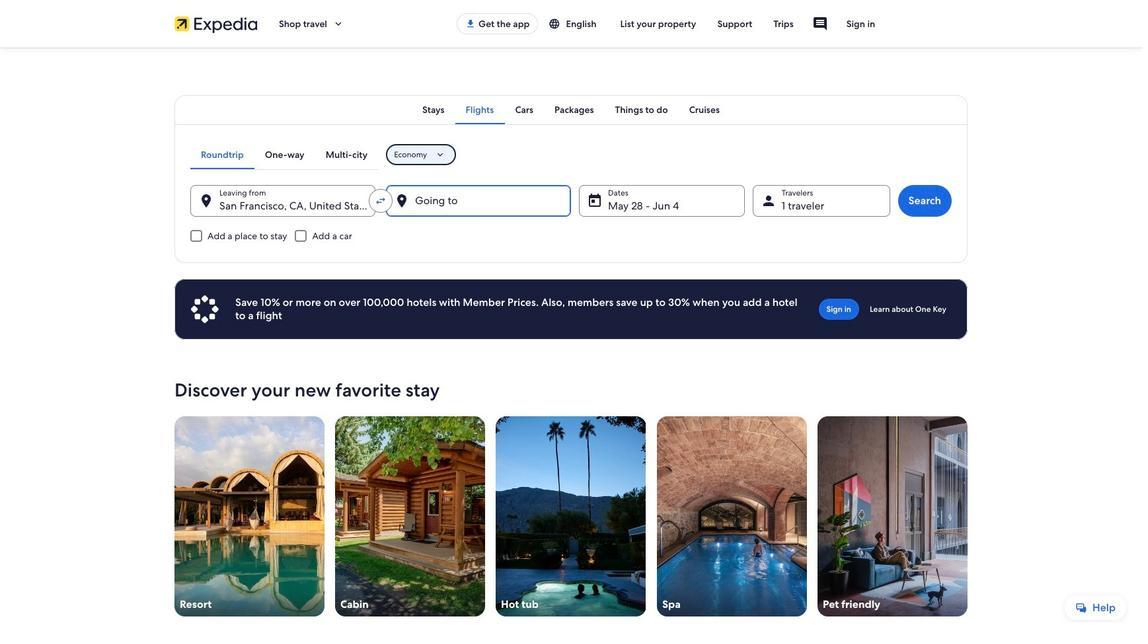 Task type: vqa. For each thing, say whether or not it's contained in the screenshot.
flights
no



Task type: describe. For each thing, give the bounding box(es) containing it.
trailing image
[[332, 18, 344, 30]]

0 vertical spatial tab list
[[175, 95, 968, 124]]

small image
[[549, 18, 561, 30]]

expedia logo image
[[175, 15, 258, 33]]

1 vertical spatial tab list
[[190, 140, 378, 169]]

communication center icon image
[[812, 16, 828, 32]]



Task type: locate. For each thing, give the bounding box(es) containing it.
swap origin and destination values image
[[375, 195, 387, 207]]

tab list
[[175, 95, 968, 124], [190, 140, 378, 169]]

download the app button image
[[465, 19, 476, 29]]

main content
[[0, 48, 1142, 633]]

view next property themes image
[[960, 509, 976, 524]]



